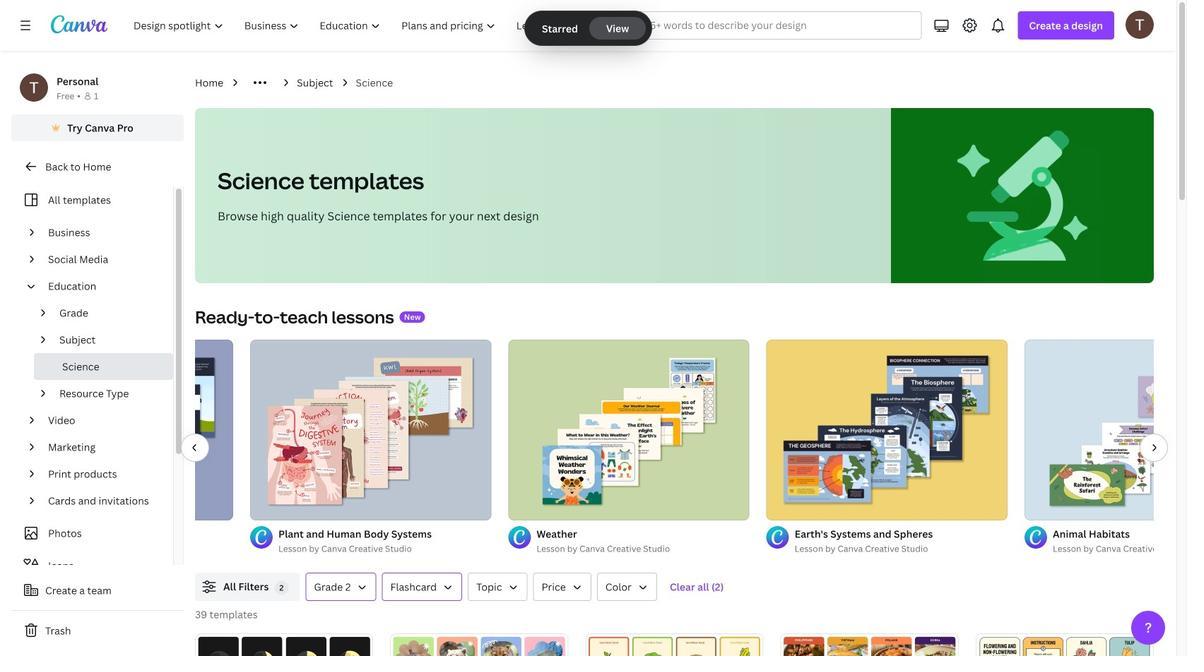 Task type: describe. For each thing, give the bounding box(es) containing it.
terry turtle image
[[1126, 10, 1154, 39]]

Search search field
[[630, 12, 913, 39]]

animal habitats image
[[1025, 340, 1188, 521]]

top level navigation element
[[124, 11, 568, 40]]

earth's systems and spheres image
[[767, 340, 1008, 521]]

2 filter options selected element
[[275, 581, 289, 595]]

weather image
[[508, 340, 750, 521]]

plant and human body systems image
[[250, 340, 491, 521]]

pastel simple photographic animal flashcard image
[[390, 634, 569, 657]]



Task type: vqa. For each thing, say whether or not it's contained in the screenshot.
the
no



Task type: locate. For each thing, give the bounding box(es) containing it.
None search field
[[602, 11, 922, 40]]

bright colorful simple photographic food flashcard image
[[781, 634, 959, 657]]

the solar system image
[[0, 340, 233, 521]]

black and yellow flat graphic science flashcard image
[[195, 634, 373, 657]]

colorful lined illustration food flashcard image
[[586, 634, 764, 657]]

flowering and non-flowering plants flashcard in blue yellow simple outlined style image
[[976, 634, 1154, 657]]

status
[[525, 11, 652, 45]]



